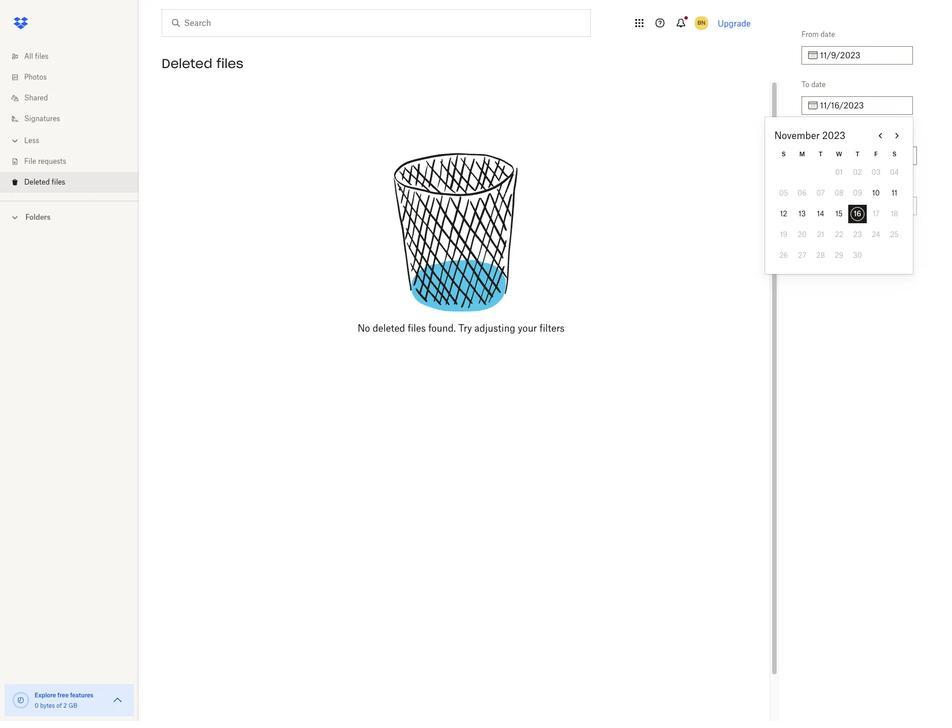 Task type: locate. For each thing, give the bounding box(es) containing it.
18
[[891, 210, 898, 218]]

0 horizontal spatial t
[[819, 151, 823, 158]]

upgrade link
[[718, 18, 751, 28]]

date for to date
[[812, 80, 826, 89]]

0 horizontal spatial deleted
[[24, 178, 50, 186]]

0 horizontal spatial s
[[782, 151, 786, 158]]

t up 02
[[856, 151, 860, 158]]

explore
[[35, 692, 56, 699]]

01 button
[[830, 163, 849, 182]]

no deleted files found. try adjusting your filters
[[358, 323, 565, 334]]

t left w
[[819, 151, 823, 158]]

22 button
[[830, 226, 849, 244]]

in folder
[[802, 181, 829, 189]]

19 button
[[775, 226, 793, 244]]

07
[[817, 189, 825, 197]]

to
[[802, 80, 810, 89]]

07 button
[[812, 184, 830, 203]]

deleted inside list item
[[24, 178, 50, 186]]

to date
[[802, 80, 826, 89]]

08
[[835, 189, 844, 197]]

1 horizontal spatial deleted
[[162, 55, 212, 72]]

16
[[854, 210, 862, 218]]

signatures
[[24, 114, 60, 123]]

29 button
[[830, 246, 849, 265]]

23 button
[[849, 226, 867, 244]]

deleted
[[162, 55, 212, 72], [802, 130, 827, 139], [24, 178, 50, 186]]

deleted files inside deleted files link
[[24, 178, 65, 186]]

w
[[836, 151, 842, 158]]

november 2023
[[775, 130, 846, 141]]

03 button
[[867, 163, 885, 182]]

t
[[819, 151, 823, 158], [856, 151, 860, 158]]

09
[[853, 189, 862, 197]]

files inside all files link
[[35, 52, 49, 61]]

02 button
[[849, 163, 867, 182]]

25
[[890, 230, 899, 239]]

0
[[35, 703, 39, 709]]

1 vertical spatial date
[[812, 80, 826, 89]]

24
[[872, 230, 880, 239]]

08 button
[[830, 184, 849, 203]]

1 horizontal spatial t
[[856, 151, 860, 158]]

explore free features 0 bytes of 2 gb
[[35, 692, 93, 709]]

date right from
[[821, 30, 835, 39]]

folders
[[25, 213, 51, 222]]

25 button
[[885, 226, 904, 244]]

date right to
[[812, 80, 826, 89]]

28
[[817, 251, 825, 260]]

s up 04
[[893, 151, 897, 158]]

photos link
[[9, 67, 139, 88]]

1 vertical spatial deleted files
[[24, 178, 65, 186]]

01
[[836, 168, 843, 177]]

file
[[24, 157, 36, 166]]

0 horizontal spatial deleted files
[[24, 178, 65, 186]]

s left "m"
[[782, 151, 786, 158]]

29
[[835, 251, 844, 260]]

12 button
[[775, 205, 793, 223]]

gb
[[68, 703, 77, 709]]

s
[[782, 151, 786, 158], [893, 151, 897, 158]]

20
[[798, 230, 807, 239]]

0 vertical spatial deleted files
[[162, 55, 244, 72]]

your
[[518, 323, 537, 334]]

11 button
[[885, 184, 904, 203]]

09 button
[[849, 184, 867, 203]]

18 button
[[885, 205, 904, 223]]

2 horizontal spatial deleted
[[802, 130, 827, 139]]

shared link
[[9, 88, 139, 109]]

1 horizontal spatial s
[[893, 151, 897, 158]]

files
[[35, 52, 49, 61], [216, 55, 244, 72], [52, 178, 65, 186], [408, 323, 426, 334]]

30 button
[[849, 246, 867, 265]]

less
[[24, 136, 39, 145]]

date
[[821, 30, 835, 39], [812, 80, 826, 89]]

06
[[798, 189, 807, 197]]

list
[[0, 39, 139, 201]]

1 s from the left
[[782, 151, 786, 158]]

deleted files
[[162, 55, 244, 72], [24, 178, 65, 186]]

14 button
[[812, 205, 830, 223]]

0 vertical spatial deleted
[[162, 55, 212, 72]]

folder
[[810, 181, 829, 189]]

15
[[836, 210, 843, 218]]

2 vertical spatial deleted
[[24, 178, 50, 186]]

21
[[817, 230, 824, 239]]

adjusting
[[475, 323, 515, 334]]

file requests link
[[9, 151, 139, 172]]

0 vertical spatial date
[[821, 30, 835, 39]]



Task type: vqa. For each thing, say whether or not it's contained in the screenshot.
JPG associated with JPG • 26.08 KB
no



Task type: describe. For each thing, give the bounding box(es) containing it.
13
[[799, 210, 806, 218]]

requests
[[38, 157, 66, 166]]

deleted by
[[802, 130, 837, 139]]

quota usage element
[[12, 692, 30, 710]]

in
[[802, 181, 808, 189]]

upgrade
[[718, 18, 751, 28]]

26
[[780, 251, 788, 260]]

2023
[[822, 130, 846, 141]]

dropbox image
[[9, 12, 32, 35]]

features
[[70, 692, 93, 699]]

november
[[775, 130, 820, 141]]

27 button
[[793, 246, 812, 265]]

05 button
[[775, 184, 793, 203]]

15 button
[[830, 205, 849, 223]]

date for from date
[[821, 30, 835, 39]]

To date text field
[[820, 99, 906, 112]]

27
[[798, 251, 806, 260]]

folders button
[[0, 208, 139, 226]]

02
[[853, 168, 862, 177]]

19
[[780, 230, 788, 239]]

filters
[[540, 323, 565, 334]]

2 s from the left
[[893, 151, 897, 158]]

06 button
[[793, 184, 812, 203]]

m
[[800, 151, 805, 158]]

10 button
[[867, 184, 885, 203]]

04
[[890, 168, 899, 177]]

of
[[56, 703, 62, 709]]

try
[[458, 323, 472, 334]]

free
[[57, 692, 69, 699]]

2
[[63, 703, 67, 709]]

04 button
[[885, 163, 904, 182]]

signatures link
[[9, 109, 139, 129]]

all files link
[[9, 46, 139, 67]]

no
[[358, 323, 370, 334]]

less image
[[9, 135, 21, 147]]

bytes
[[40, 703, 55, 709]]

11
[[892, 189, 898, 197]]

file requests
[[24, 157, 66, 166]]

24 button
[[867, 226, 885, 244]]

26 button
[[775, 246, 793, 265]]

files inside deleted files link
[[52, 178, 65, 186]]

14
[[817, 210, 824, 218]]

all files
[[24, 52, 49, 61]]

deleted files link
[[9, 172, 139, 193]]

from date
[[802, 30, 835, 39]]

03
[[872, 168, 881, 177]]

by
[[829, 130, 837, 139]]

05
[[779, 189, 788, 197]]

found.
[[428, 323, 456, 334]]

deleted files list item
[[0, 172, 139, 193]]

deleted
[[373, 323, 405, 334]]

f
[[874, 151, 878, 158]]

photos
[[24, 73, 47, 81]]

30
[[853, 251, 862, 260]]

all
[[24, 52, 33, 61]]

28 button
[[812, 246, 830, 265]]

list containing all files
[[0, 39, 139, 201]]

16 button
[[849, 205, 867, 223]]

23
[[853, 230, 862, 239]]

shared
[[24, 94, 48, 102]]

17 button
[[867, 205, 885, 223]]

1 vertical spatial deleted
[[802, 130, 827, 139]]

1 horizontal spatial deleted files
[[162, 55, 244, 72]]

12
[[780, 210, 787, 218]]

17
[[873, 210, 880, 218]]

From date text field
[[820, 49, 906, 62]]

21 button
[[812, 226, 830, 244]]

2 t from the left
[[856, 151, 860, 158]]

from
[[802, 30, 819, 39]]

1 t from the left
[[819, 151, 823, 158]]

10
[[872, 189, 880, 197]]



